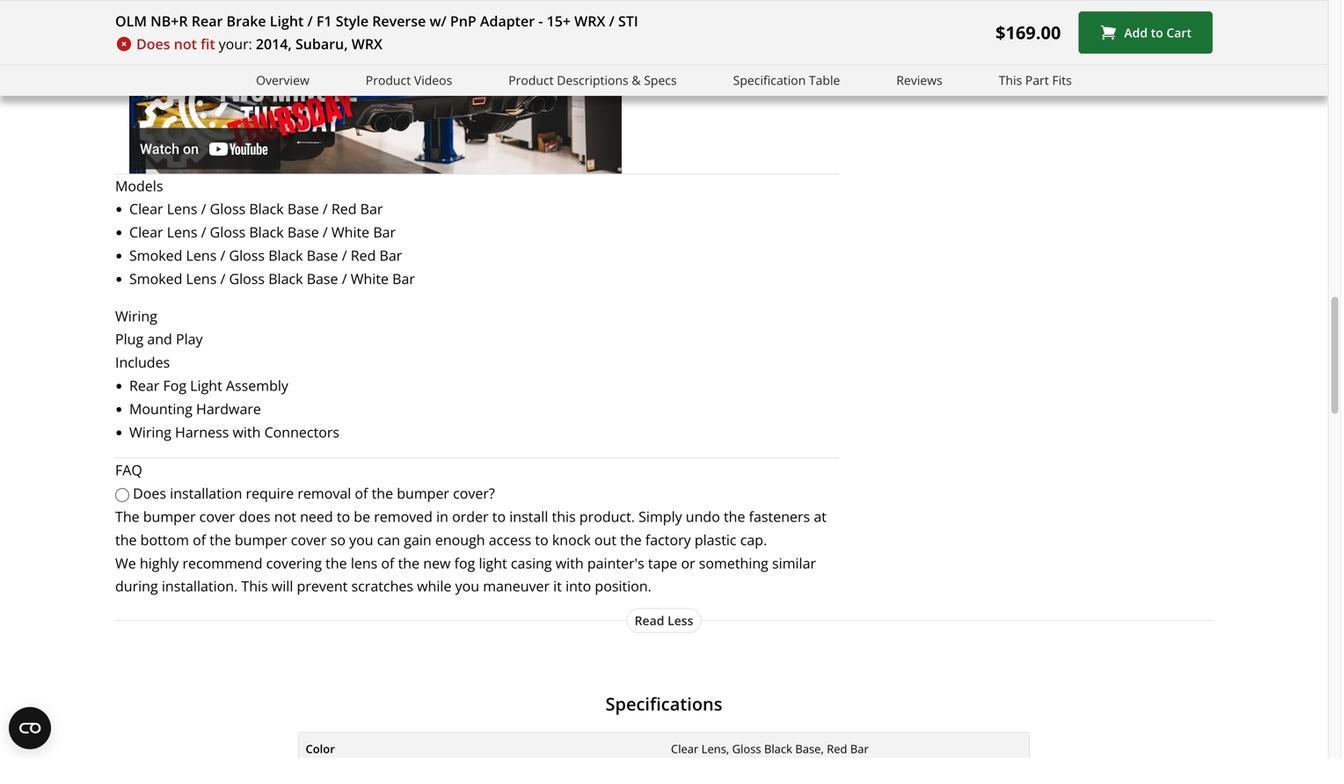 Task type: locate. For each thing, give the bounding box(es) containing it.
cap.
[[741, 530, 767, 549]]

1 product from the left
[[366, 72, 411, 88]]

0 vertical spatial smoked
[[129, 246, 182, 265]]

1 vertical spatial bumper
[[143, 507, 196, 526]]

0 horizontal spatial cover
[[199, 507, 235, 526]]

play
[[176, 330, 203, 349]]

wiring plug and play includes rear fog light assembly mounting hardware wiring harness with connectors
[[115, 306, 340, 442]]

bumper up in
[[397, 484, 450, 503]]

not left fit at the left
[[174, 34, 197, 53]]

0 vertical spatial cover
[[199, 507, 235, 526]]

0 vertical spatial wrx
[[575, 11, 606, 30]]

you down fog
[[455, 577, 480, 596]]

cover down installation
[[199, 507, 235, 526]]

2 vertical spatial bumper
[[235, 530, 287, 549]]

specification table link
[[734, 70, 841, 90]]

the right out
[[620, 530, 642, 549]]

need
[[300, 507, 333, 526]]

2 vertical spatial red
[[827, 741, 848, 757]]

1 horizontal spatial not
[[274, 507, 296, 526]]

the
[[115, 507, 140, 526]]

0 vertical spatial does
[[136, 34, 170, 53]]

mounting
[[129, 399, 193, 418]]

gloss
[[210, 199, 246, 218], [210, 223, 246, 242], [229, 246, 265, 265], [229, 269, 265, 288], [733, 741, 762, 757]]

1 vertical spatial light
[[190, 376, 222, 395]]

of
[[355, 484, 368, 503], [193, 530, 206, 549], [381, 554, 395, 573]]

we
[[115, 554, 136, 573]]

rear
[[192, 11, 223, 30], [129, 376, 160, 395]]

models clear lens / gloss black base / red bar clear lens / gloss black base / white bar smoked lens / gloss black base / red bar smoked lens / gloss black base / white bar
[[115, 176, 415, 288]]

light inside wiring plug and play includes rear fog light assembly mounting hardware wiring harness with connectors
[[190, 376, 222, 395]]

of down can
[[381, 554, 395, 573]]

scratches
[[351, 577, 414, 596]]

lens
[[167, 199, 197, 218], [167, 223, 197, 242], [186, 246, 217, 265], [186, 269, 217, 288]]

black
[[249, 199, 284, 218], [249, 223, 284, 242], [269, 246, 303, 265], [269, 269, 303, 288], [765, 741, 793, 757]]

1 vertical spatial you
[[455, 577, 480, 596]]

wrx
[[575, 11, 606, 30], [352, 34, 383, 53]]

to
[[1151, 24, 1164, 41], [337, 507, 350, 526], [492, 507, 506, 526], [535, 530, 549, 549]]

0 horizontal spatial rear
[[129, 376, 160, 395]]

knock
[[552, 530, 591, 549]]

wiring up the plug
[[115, 306, 157, 325]]

0 vertical spatial not
[[174, 34, 197, 53]]

require
[[246, 484, 294, 503]]

cart
[[1167, 24, 1192, 41]]

1 vertical spatial with
[[556, 554, 584, 573]]

be
[[354, 507, 370, 526]]

this
[[552, 507, 576, 526]]

bumper up bottom
[[143, 507, 196, 526]]

the up removed
[[372, 484, 393, 503]]

adapter
[[480, 11, 535, 30]]

does for not
[[136, 34, 170, 53]]

open widget image
[[9, 707, 51, 750]]

does right does installation require removal of the bumper cover? radio
[[133, 484, 166, 503]]

0 horizontal spatial with
[[233, 423, 261, 442]]

reverse
[[372, 11, 426, 30]]

table
[[809, 72, 841, 88]]

1 vertical spatial not
[[274, 507, 296, 526]]

1 vertical spatial smoked
[[129, 269, 182, 288]]

recommend
[[183, 554, 263, 573]]

this left will
[[241, 577, 268, 596]]

does inside does installation require removal of the bumper cover? the bumper cover does not need to be removed in order to install this product.  simply undo the fasteners at the bottom of the bumper cover so you can gain enough access to knock out the factory plastic cap. we highly recommend covering the lens of the new fog light casing with painter's tape or something similar during installation.  this will prevent scratches while you maneuver it into position.
[[133, 484, 166, 503]]

clear
[[129, 199, 163, 218], [129, 223, 163, 242], [671, 741, 699, 757]]

0 vertical spatial with
[[233, 423, 261, 442]]

during
[[115, 577, 158, 596]]

0 vertical spatial this
[[999, 72, 1023, 88]]

the up the plastic on the right bottom
[[724, 507, 746, 526]]

product.
[[580, 507, 635, 526]]

light up 2014,
[[270, 11, 304, 30]]

bar
[[360, 199, 383, 218], [373, 223, 396, 242], [380, 246, 402, 265], [393, 269, 415, 288], [851, 741, 869, 757]]

cover
[[199, 507, 235, 526], [291, 530, 327, 549]]

bumper
[[397, 484, 450, 503], [143, 507, 196, 526], [235, 530, 287, 549]]

it
[[554, 577, 562, 596]]

rear inside wiring plug and play includes rear fog light assembly mounting hardware wiring harness with connectors
[[129, 376, 160, 395]]

removed
[[374, 507, 433, 526]]

1 horizontal spatial cover
[[291, 530, 327, 549]]

painter's
[[588, 554, 645, 573]]

to inside button
[[1151, 24, 1164, 41]]

at
[[814, 507, 827, 526]]

1 horizontal spatial wrx
[[575, 11, 606, 30]]

product for product videos
[[366, 72, 411, 88]]

&
[[632, 72, 641, 88]]

with down hardware
[[233, 423, 261, 442]]

add
[[1125, 24, 1148, 41]]

installation
[[170, 484, 242, 503]]

does for installation
[[133, 484, 166, 503]]

position.
[[595, 577, 652, 596]]

you
[[349, 530, 374, 549], [455, 577, 480, 596]]

/
[[307, 11, 313, 30], [609, 11, 615, 30], [201, 199, 206, 218], [323, 199, 328, 218], [201, 223, 206, 242], [323, 223, 328, 242], [220, 246, 226, 265], [342, 246, 347, 265], [220, 269, 226, 288], [342, 269, 347, 288]]

nb+r
[[151, 11, 188, 30]]

brake
[[227, 11, 266, 30]]

0 vertical spatial rear
[[192, 11, 223, 30]]

specification
[[734, 72, 806, 88]]

does
[[136, 34, 170, 53], [133, 484, 166, 503]]

base,
[[796, 741, 824, 757]]

1 horizontal spatial rear
[[192, 11, 223, 30]]

smoked up and at the left top of the page
[[129, 269, 182, 288]]

subaru,
[[296, 34, 348, 53]]

light right the fog
[[190, 376, 222, 395]]

to right add
[[1151, 24, 1164, 41]]

will
[[272, 577, 293, 596]]

removal
[[298, 484, 351, 503]]

wiring
[[115, 306, 157, 325], [129, 423, 171, 442]]

smoked
[[129, 246, 182, 265], [129, 269, 182, 288]]

you down be
[[349, 530, 374, 549]]

this inside does installation require removal of the bumper cover? the bumper cover does not need to be removed in order to install this product.  simply undo the fasteners at the bottom of the bumper cover so you can gain enough access to knock out the factory plastic cap. we highly recommend covering the lens of the new fog light casing with painter's tape or something similar during installation.  this will prevent scratches while you maneuver it into position.
[[241, 577, 268, 596]]

product left 'videos'
[[366, 72, 411, 88]]

wrx down olm nb+r rear brake light / f1 style reverse w/ pnp adapter - 15+ wrx / sti
[[352, 34, 383, 53]]

2 product from the left
[[509, 72, 554, 88]]

1 smoked from the top
[[129, 246, 182, 265]]

plug
[[115, 330, 144, 349]]

the down gain
[[398, 554, 420, 573]]

while
[[417, 577, 452, 596]]

bumper down does
[[235, 530, 287, 549]]

white
[[332, 223, 370, 242], [351, 269, 389, 288]]

out
[[595, 530, 617, 549]]

0 horizontal spatial this
[[241, 577, 268, 596]]

this left part
[[999, 72, 1023, 88]]

product descriptions & specs
[[509, 72, 677, 88]]

with inside does installation require removal of the bumper cover? the bumper cover does not need to be removed in order to install this product.  simply undo the fasteners at the bottom of the bumper cover so you can gain enough access to knock out the factory plastic cap. we highly recommend covering the lens of the new fog light casing with painter's tape or something similar during installation.  this will prevent scratches while you maneuver it into position.
[[556, 554, 584, 573]]

0 horizontal spatial wrx
[[352, 34, 383, 53]]

fits
[[1053, 72, 1072, 88]]

0 vertical spatial you
[[349, 530, 374, 549]]

0 horizontal spatial of
[[193, 530, 206, 549]]

factory
[[646, 530, 691, 549]]

overview link
[[256, 70, 310, 90]]

1 vertical spatial cover
[[291, 530, 327, 549]]

1 horizontal spatial this
[[999, 72, 1023, 88]]

with down knock
[[556, 554, 584, 573]]

this
[[999, 72, 1023, 88], [241, 577, 268, 596]]

does down nb+r
[[136, 34, 170, 53]]

2 vertical spatial clear
[[671, 741, 699, 757]]

0 horizontal spatial light
[[190, 376, 222, 395]]

rear up fit at the left
[[192, 11, 223, 30]]

0 vertical spatial light
[[270, 11, 304, 30]]

2 vertical spatial of
[[381, 554, 395, 573]]

0 vertical spatial of
[[355, 484, 368, 503]]

gain
[[404, 530, 432, 549]]

0 vertical spatial white
[[332, 223, 370, 242]]

wiring down "mounting"
[[129, 423, 171, 442]]

assembly
[[226, 376, 289, 395]]

smoked down models
[[129, 246, 182, 265]]

of up recommend
[[193, 530, 206, 549]]

pnp
[[450, 11, 477, 30]]

color
[[306, 741, 335, 757]]

product descriptions & specs link
[[509, 70, 677, 90]]

casing
[[511, 554, 552, 573]]

1 vertical spatial does
[[133, 484, 166, 503]]

1 vertical spatial clear
[[129, 223, 163, 242]]

1 horizontal spatial you
[[455, 577, 480, 596]]

olm
[[115, 11, 147, 30]]

1 vertical spatial of
[[193, 530, 206, 549]]

rear down includes
[[129, 376, 160, 395]]

product
[[366, 72, 411, 88], [509, 72, 554, 88]]

models
[[115, 176, 163, 195]]

1 vertical spatial rear
[[129, 376, 160, 395]]

the
[[372, 484, 393, 503], [724, 507, 746, 526], [115, 530, 137, 549], [210, 530, 231, 549], [620, 530, 642, 549], [326, 554, 347, 573], [398, 554, 420, 573]]

not down require
[[274, 507, 296, 526]]

1 vertical spatial wiring
[[129, 423, 171, 442]]

1 horizontal spatial with
[[556, 554, 584, 573]]

0 horizontal spatial product
[[366, 72, 411, 88]]

2 horizontal spatial bumper
[[397, 484, 450, 503]]

with
[[233, 423, 261, 442], [556, 554, 584, 573]]

cover down need
[[291, 530, 327, 549]]

base
[[288, 199, 319, 218], [288, 223, 319, 242], [307, 246, 338, 265], [307, 269, 338, 288]]

of up be
[[355, 484, 368, 503]]

1 horizontal spatial product
[[509, 72, 554, 88]]

1 vertical spatial this
[[241, 577, 268, 596]]

wrx right 15+ on the left
[[575, 11, 606, 30]]

0 vertical spatial red
[[332, 199, 357, 218]]

product down -
[[509, 72, 554, 88]]



Task type: vqa. For each thing, say whether or not it's contained in the screenshot.
bottom Red
yes



Task type: describe. For each thing, give the bounding box(es) containing it.
reviews link
[[897, 70, 943, 90]]

not inside does installation require removal of the bumper cover? the bumper cover does not need to be removed in order to install this product.  simply undo the fasteners at the bottom of the bumper cover so you can gain enough access to knock out the factory plastic cap. we highly recommend covering the lens of the new fog light casing with painter's tape or something similar during installation.  this will prevent scratches while you maneuver it into position.
[[274, 507, 296, 526]]

and
[[147, 330, 172, 349]]

tape
[[648, 554, 678, 573]]

access
[[489, 530, 532, 549]]

enough
[[435, 530, 485, 549]]

1 horizontal spatial bumper
[[235, 530, 287, 549]]

fasteners
[[749, 507, 810, 526]]

plastic
[[695, 530, 737, 549]]

2014,
[[256, 34, 292, 53]]

new
[[423, 554, 451, 573]]

lens,
[[702, 741, 730, 757]]

product for product descriptions & specs
[[509, 72, 554, 88]]

0 vertical spatial wiring
[[115, 306, 157, 325]]

with inside wiring plug and play includes rear fog light assembly mounting hardware wiring harness with connectors
[[233, 423, 261, 442]]

the up recommend
[[210, 530, 231, 549]]

connectors
[[264, 423, 340, 442]]

undo
[[686, 507, 720, 526]]

read
[[635, 612, 665, 629]]

part
[[1026, 72, 1050, 88]]

does
[[239, 507, 271, 526]]

fog
[[163, 376, 187, 395]]

bottom
[[140, 530, 189, 549]]

add to cart
[[1125, 24, 1192, 41]]

into
[[566, 577, 591, 596]]

in
[[436, 507, 449, 526]]

highly
[[140, 554, 179, 573]]

specifications
[[606, 692, 723, 716]]

0 vertical spatial bumper
[[397, 484, 450, 503]]

covering
[[266, 554, 322, 573]]

add to cart button
[[1079, 11, 1213, 54]]

0 horizontal spatial bumper
[[143, 507, 196, 526]]

your:
[[219, 34, 252, 53]]

the down so
[[326, 554, 347, 573]]

maneuver
[[483, 577, 550, 596]]

or
[[681, 554, 696, 573]]

1 vertical spatial wrx
[[352, 34, 383, 53]]

2 horizontal spatial of
[[381, 554, 395, 573]]

1 horizontal spatial of
[[355, 484, 368, 503]]

0 vertical spatial clear
[[129, 199, 163, 218]]

light
[[479, 554, 507, 573]]

the up "we"
[[115, 530, 137, 549]]

to up access
[[492, 507, 506, 526]]

specs
[[644, 72, 677, 88]]

install
[[510, 507, 548, 526]]

order
[[452, 507, 489, 526]]

-
[[539, 11, 543, 30]]

0 horizontal spatial not
[[174, 34, 197, 53]]

to left be
[[337, 507, 350, 526]]

less
[[668, 612, 694, 629]]

clear lens, gloss black base, red bar
[[671, 741, 869, 757]]

so
[[331, 530, 346, 549]]

overview
[[256, 72, 310, 88]]

prevent
[[297, 577, 348, 596]]

videos
[[414, 72, 452, 88]]

1 horizontal spatial light
[[270, 11, 304, 30]]

product videos
[[366, 72, 452, 88]]

fog
[[455, 554, 475, 573]]

f1
[[317, 11, 332, 30]]

fit
[[201, 34, 215, 53]]

does not fit your: 2014, subaru, wrx
[[136, 34, 383, 53]]

similar
[[773, 554, 817, 573]]

installation.
[[162, 577, 238, 596]]

sti
[[619, 11, 639, 30]]

simply
[[639, 507, 682, 526]]

$169.00
[[996, 20, 1061, 44]]

includes
[[115, 353, 170, 372]]

read less
[[635, 612, 694, 629]]

15+
[[547, 11, 571, 30]]

Does installation require removal of the bumper cover? radio
[[115, 488, 129, 502]]

specification table
[[734, 72, 841, 88]]

2 smoked from the top
[[129, 269, 182, 288]]

this part fits
[[999, 72, 1072, 88]]

hardware
[[196, 399, 261, 418]]

this part fits link
[[999, 70, 1072, 90]]

harness
[[175, 423, 229, 442]]

1 vertical spatial red
[[351, 246, 376, 265]]

can
[[377, 530, 400, 549]]

1 vertical spatial white
[[351, 269, 389, 288]]

lens
[[351, 554, 378, 573]]

0 horizontal spatial you
[[349, 530, 374, 549]]

descriptions
[[557, 72, 629, 88]]

something
[[699, 554, 769, 573]]

does installation require removal of the bumper cover? the bumper cover does not need to be removed in order to install this product.  simply undo the fasteners at the bottom of the bumper cover so you can gain enough access to knock out the factory plastic cap. we highly recommend covering the lens of the new fog light casing with painter's tape or something similar during installation.  this will prevent scratches while you maneuver it into position.
[[115, 484, 827, 596]]

olm nb+r rear brake light / f1 style reverse w/ pnp adapter - 15+ wrx / sti
[[115, 11, 639, 30]]

w/
[[430, 11, 447, 30]]

to up 'casing'
[[535, 530, 549, 549]]



